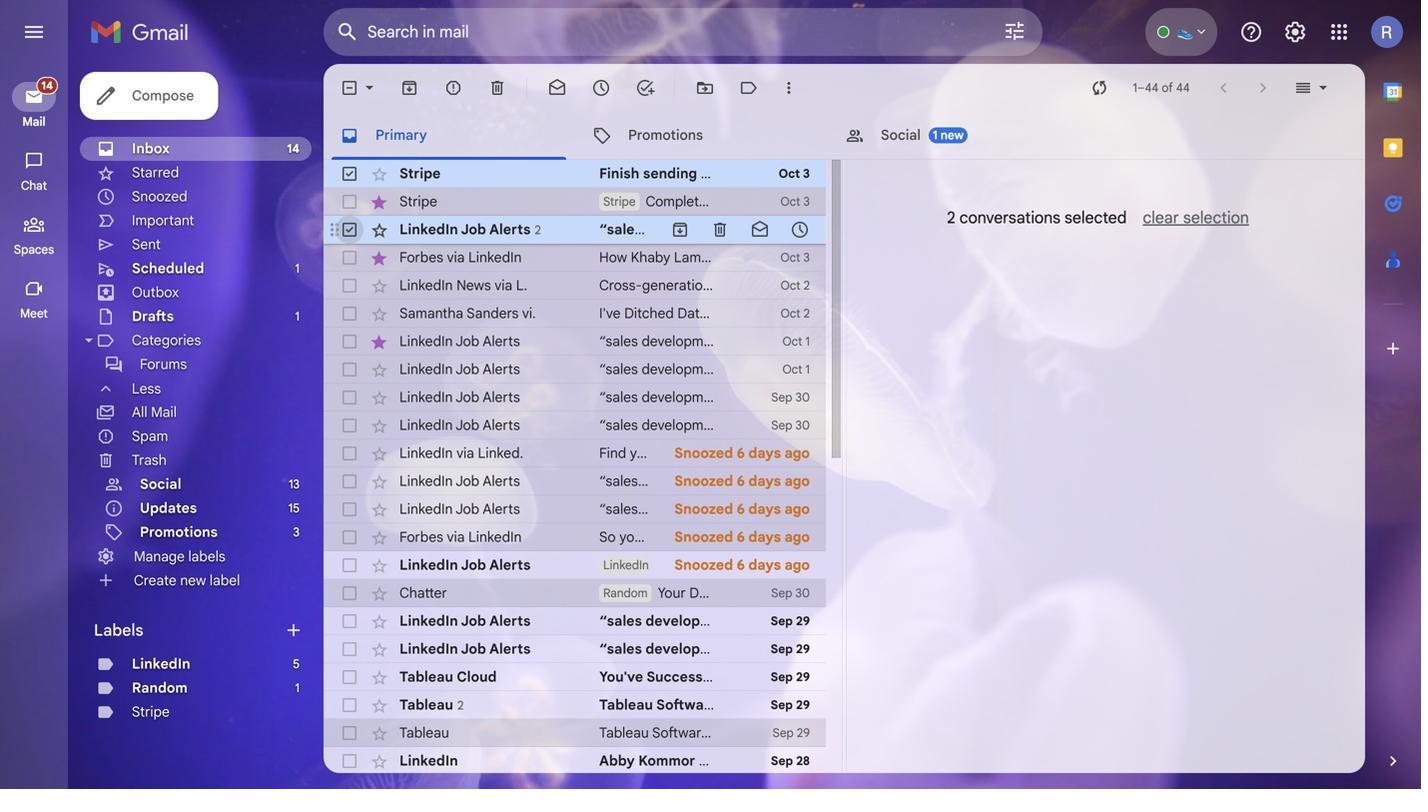 Task type: locate. For each thing, give the bounding box(es) containing it.
4 29 from the top
[[796, 698, 810, 713]]

clear selection link
[[1128, 208, 1250, 228]]

opportunities
[[850, 473, 935, 490], [853, 501, 938, 518], [875, 613, 968, 630], [884, 641, 977, 658]]

sep up activation
[[771, 698, 793, 713]]

for up "sales development representative": 24 opportunities
[[769, 585, 787, 602]]

17 row from the top
[[324, 608, 968, 636]]

0 vertical spatial linkedin link
[[600, 556, 659, 576]]

tableau down you've
[[600, 696, 654, 714]]

5 "sales from the top
[[600, 417, 638, 434]]

forbes via linkedin
[[400, 249, 522, 266], [400, 529, 522, 546]]

community,
[[662, 445, 735, 462]]

1 vertical spatial your
[[795, 669, 825, 686]]

3 29 from the top
[[796, 670, 810, 685]]

2 vertical spatial new
[[180, 572, 206, 589]]

representative": for 24
[[739, 613, 851, 630]]

linkedin link down you're
[[600, 556, 659, 576]]

sep 29 for your
[[771, 670, 810, 685]]

2
[[948, 208, 956, 228], [535, 223, 541, 238], [804, 278, 810, 293], [804, 306, 810, 321], [458, 698, 464, 713]]

job for "sales development representative": talentify - sales development representative manager - remote - usa and more
[[456, 361, 480, 378]]

sales inside "sales development representative": aidoc - sales development representative and more link
[[907, 221, 944, 238]]

2 vertical spatial sep 30
[[772, 586, 810, 601]]

5 days from the top
[[749, 557, 781, 574]]

1 ago from the top
[[785, 445, 810, 462]]

find your community, find your path forward link
[[600, 444, 880, 464]]

4 days from the top
[[749, 529, 781, 546]]

to up "account"
[[788, 165, 802, 182]]

30+
[[855, 641, 881, 658]]

job for "sales development representative": 24 opportunities
[[461, 613, 486, 630]]

forums link
[[140, 356, 187, 373]]

4 6 from the top
[[737, 529, 745, 546]]

sep 30 up "sales development representative": 24 opportunities
[[772, 586, 810, 601]]

sep for others
[[771, 754, 794, 769]]

1 new
[[933, 128, 964, 143]]

sales for retrain.ai
[[903, 333, 937, 350]]

via for so
[[447, 529, 465, 546]]

2 ago from the top
[[785, 473, 810, 490]]

-
[[897, 221, 904, 238], [893, 333, 900, 350], [891, 361, 897, 378], [1184, 361, 1190, 378], [1246, 361, 1252, 378], [866, 389, 873, 406], [901, 417, 907, 434]]

0 vertical spatial promotions
[[629, 126, 704, 144]]

1 vertical spatial new
[[753, 529, 779, 546]]

snoozed left a
[[675, 529, 734, 546]]

1 oct 2 from the top
[[781, 278, 810, 293]]

most
[[1137, 249, 1169, 266]]

development for "sales development representative": 24 opportunities
[[646, 613, 735, 630]]

"sales inside "sales development representative": 25 opportunities link
[[600, 501, 638, 518]]

new right a
[[753, 529, 779, 546]]

for inside "link"
[[720, 529, 738, 546]]

0 vertical spatial oct 1
[[783, 334, 810, 349]]

tab list
[[1366, 64, 1422, 717], [324, 112, 1366, 160]]

- left remote on the right of page
[[1184, 361, 1190, 378]]

software for password
[[657, 696, 718, 714]]

1 vertical spatial oct 2
[[781, 306, 810, 321]]

1 horizontal spatial chatter
[[790, 585, 838, 602]]

days for for
[[749, 529, 781, 546]]

6 linkedin job alerts from the top
[[400, 501, 520, 518]]

4 snoozed 6 days ago from the top
[[675, 529, 810, 546]]

7 row from the top
[[324, 328, 1187, 356]]

2 sep 30 from the top
[[772, 418, 810, 433]]

0 horizontal spatial chatter
[[400, 585, 447, 602]]

chatter up tableau cloud
[[400, 585, 447, 602]]

"sales for "sales development representative": 21 opportunities
[[600, 473, 638, 490]]

stripe up "linkedin job alerts 2"
[[400, 193, 438, 210]]

3 6 from the top
[[737, 501, 745, 518]]

1
[[933, 128, 938, 143], [295, 261, 300, 276], [295, 309, 300, 324], [806, 334, 810, 349], [806, 362, 810, 377], [295, 681, 300, 696]]

navigation
[[0, 64, 70, 789]]

sep left 28
[[771, 754, 794, 769]]

3 "sales from the top
[[600, 361, 638, 378]]

representative": inside "sales development representative": 25 opportunities link
[[728, 501, 830, 518]]

1 snoozed 6 days ago from the top
[[675, 445, 810, 462]]

2 horizontal spatial to
[[1012, 249, 1025, 266]]

1 vertical spatial 30
[[796, 418, 810, 433]]

0 horizontal spatial for
[[720, 529, 738, 546]]

2 snoozed 6 days ago from the top
[[675, 473, 810, 490]]

i've
[[600, 305, 621, 322]]

1 vertical spatial social
[[140, 476, 181, 493]]

1 vertical spatial forbes via linkedin
[[400, 529, 522, 546]]

1 horizontal spatial new
[[753, 529, 779, 546]]

more
[[1178, 221, 1213, 238], [1154, 333, 1187, 350], [1314, 361, 1346, 378], [1189, 389, 1222, 406], [1194, 417, 1227, 434]]

8 "sales from the top
[[600, 613, 642, 630]]

0 horizontal spatial new
[[180, 572, 206, 589]]

snoozed for find your community, find your path forward
[[675, 445, 734, 462]]

1 vertical spatial to
[[912, 193, 925, 210]]

1 horizontal spatial for
[[769, 585, 787, 602]]

representative up tiktok's
[[1041, 221, 1145, 238]]

sales up "sales development representative": boulevard - smb sales development representative and more
[[876, 389, 910, 406]]

development for retrain.ai
[[941, 333, 1024, 350]]

snooze image
[[592, 78, 612, 98]]

representative": for 30+
[[739, 641, 851, 658]]

toggle split pane mode image
[[1294, 78, 1314, 98]]

6
[[737, 445, 745, 462], [737, 473, 745, 490], [737, 501, 745, 518], [737, 529, 745, 546], [737, 557, 745, 574]]

28
[[797, 754, 810, 769]]

0 vertical spatial for
[[720, 529, 738, 546]]

"sales development representative": 24 opportunities link
[[600, 612, 968, 632]]

aidoc
[[854, 221, 894, 238]]

snoozed for "sales development representative": 21 opportunities
[[675, 473, 734, 490]]

via for find
[[457, 445, 475, 462]]

- left usa
[[1246, 361, 1252, 378]]

4 "sales from the top
[[600, 389, 638, 406]]

2 forbes from the top
[[400, 529, 444, 546]]

new up start
[[941, 128, 964, 143]]

sales inside "sales development representative": path - sales development representative (remote) and more link
[[876, 389, 910, 406]]

row containing linkedin
[[324, 747, 999, 775]]

1 forbes via linkedin from the top
[[400, 249, 522, 266]]

opportunities for "sales development representative": 24 opportunities
[[875, 613, 968, 630]]

sep down "sales development representative": 30+ opportunities link
[[771, 670, 793, 685]]

30 up path
[[796, 418, 810, 433]]

snoozed 6 days ago down "sales development representative": 25 opportunities link
[[675, 529, 810, 546]]

14
[[41, 79, 53, 92], [287, 141, 300, 156]]

2 up his
[[948, 208, 956, 228]]

software down successfully
[[657, 696, 718, 714]]

1 chatter from the left
[[400, 585, 447, 602]]

representative": inside "sales development representative": 21 opportunities link
[[728, 473, 830, 490]]

random down you're
[[604, 586, 648, 601]]

0 vertical spatial forbes via linkedin
[[400, 249, 522, 266]]

3 down 15
[[293, 525, 300, 540]]

tableau for tableau software account activation
[[600, 724, 649, 742]]

29 for 24
[[796, 614, 810, 629]]

22 row from the top
[[324, 747, 999, 775]]

0 horizontal spatial random
[[132, 680, 188, 697]]

linkedin news via l.
[[400, 277, 528, 294]]

important
[[132, 212, 194, 229]]

29 up "sales development representative": 30+ opportunities
[[796, 614, 810, 629]]

development for path
[[914, 389, 997, 406]]

oct for on
[[781, 306, 801, 321]]

8 linkedin job alerts from the top
[[400, 613, 531, 630]]

19 row from the top
[[324, 664, 855, 691]]

2 horizontal spatial new
[[941, 128, 964, 143]]

sep up find your community, find your path forward
[[772, 418, 793, 433]]

your
[[658, 585, 686, 602], [795, 669, 825, 686]]

"sales inside "sales development representative": retrain.ai - sales development representative and more link
[[600, 333, 638, 350]]

snoozed 6 days ago down find your community, find your path forward link in the bottom of the page
[[675, 473, 810, 490]]

sales down the
[[903, 333, 937, 350]]

row containing samantha sanders vi.
[[324, 300, 982, 328]]

days down "sales development representative": 25 opportunities link
[[749, 529, 781, 546]]

your
[[701, 165, 732, 182], [711, 193, 739, 210], [630, 445, 659, 462], [767, 445, 795, 462], [922, 529, 950, 546]]

be?
[[1005, 529, 1028, 546]]

forbes down linkedin via linked. at the left bottom
[[400, 529, 444, 546]]

"sales inside the ""sales development representative": talentify - sales development representative manager - remote - usa and more" link
[[600, 361, 638, 378]]

row
[[324, 160, 849, 188], [324, 188, 1091, 216], [324, 216, 1213, 244], [324, 244, 1289, 272], [324, 272, 1279, 300], [324, 300, 982, 328], [324, 328, 1187, 356], [324, 356, 1346, 384], [324, 384, 1222, 412], [324, 412, 1227, 440], [324, 440, 880, 468], [324, 468, 935, 496], [324, 496, 938, 524], [324, 524, 1028, 552], [324, 552, 826, 580], [324, 580, 838, 608], [324, 608, 968, 636], [324, 636, 977, 664], [324, 664, 855, 691], [324, 691, 830, 719], [324, 719, 832, 747], [324, 747, 999, 775]]

sep 30 for path
[[772, 390, 810, 405]]

"sales development representative": 21 opportunities link
[[600, 472, 935, 492]]

sep 29 down "sales development representative": 24 opportunities 'link'
[[771, 642, 810, 657]]

representative": for 21
[[728, 473, 830, 490]]

1 horizontal spatial on
[[920, 752, 937, 770]]

oct 2 for the
[[781, 278, 810, 293]]

1 horizontal spatial mail
[[151, 404, 177, 421]]

your left daily
[[658, 585, 686, 602]]

6 down "sales development representative": 25 opportunities link
[[737, 529, 745, 546]]

sep for 30+
[[771, 642, 793, 657]]

oct 3 down margo on the right top of page
[[781, 194, 810, 209]]

forbes via linkedin for so you're applying for a new job—how long should your résumé be?
[[400, 529, 522, 546]]

oct for the
[[781, 278, 801, 293]]

meet heading
[[0, 306, 68, 322]]

9 row from the top
[[324, 384, 1222, 412]]

oct 2
[[781, 278, 810, 293], [781, 306, 810, 321]]

representative": inside "sales development representative": 24 opportunities 'link'
[[739, 613, 851, 630]]

0 vertical spatial 30
[[796, 390, 810, 405]]

- right 'aidoc'
[[897, 221, 904, 238]]

sales for aidoc
[[907, 221, 944, 238]]

linkedin job alerts for "sales development representative": talentify - sales development representative manager - remote - usa and more
[[400, 361, 520, 378]]

sales up followed
[[907, 221, 944, 238]]

stripe link
[[132, 703, 170, 721]]

1 oct 1 from the top
[[783, 334, 810, 349]]

opportunities inside 'link'
[[875, 613, 968, 630]]

1 "sales from the top
[[600, 221, 642, 238]]

sep for your
[[771, 670, 793, 685]]

"sales for "sales development representative": 24 opportunities
[[600, 613, 642, 630]]

primary tab
[[324, 112, 575, 160]]

via for how
[[447, 249, 465, 266]]

create new label link
[[134, 572, 240, 589]]

1 30 from the top
[[796, 390, 810, 405]]

software up the kommor
[[652, 724, 709, 742]]

6 row from the top
[[324, 300, 982, 328]]

sales inside "sales development representative": boulevard - smb sales development representative and more link
[[943, 417, 977, 434]]

None checkbox
[[340, 78, 360, 98], [340, 164, 360, 184], [340, 192, 360, 212], [340, 220, 360, 240], [340, 276, 360, 296], [340, 332, 360, 352], [340, 444, 360, 464], [340, 472, 360, 492], [340, 500, 360, 520], [340, 528, 360, 548], [340, 556, 360, 576], [340, 612, 360, 632], [340, 640, 360, 660], [340, 668, 360, 687], [340, 751, 360, 771], [340, 78, 360, 98], [340, 164, 360, 184], [340, 192, 360, 212], [340, 220, 360, 240], [340, 276, 360, 296], [340, 332, 360, 352], [340, 444, 360, 464], [340, 472, 360, 492], [340, 500, 360, 520], [340, 528, 360, 548], [340, 556, 360, 576], [340, 612, 360, 632], [340, 640, 360, 660], [340, 668, 360, 687], [340, 751, 360, 771]]

oct 2 up i've ditched dates on my resume: should you do the same? in the top of the page
[[781, 278, 810, 293]]

of
[[926, 277, 940, 294]]

1 vertical spatial mail
[[151, 404, 177, 421]]

snoozed down community,
[[675, 473, 734, 490]]

18 row from the top
[[324, 636, 977, 664]]

days up "sales development representative": 25 opportunities
[[749, 473, 781, 490]]

0 vertical spatial forbes
[[400, 249, 444, 266]]

2 oct 2 from the top
[[781, 306, 810, 321]]

random inside random your daily digest for chatter
[[604, 586, 648, 601]]

days
[[749, 445, 781, 462], [749, 473, 781, 490], [749, 501, 781, 518], [749, 529, 781, 546], [749, 557, 781, 574]]

followed
[[881, 249, 935, 266]]

2 oct 1 from the top
[[783, 362, 810, 377]]

2 forbes via linkedin from the top
[[400, 529, 522, 546]]

2 29 from the top
[[796, 642, 810, 657]]

1 vertical spatial forbes
[[400, 529, 444, 546]]

5 row from the top
[[324, 272, 1279, 300]]

ago for 25
[[785, 501, 810, 518]]

representative": down "sales development representative": 24 opportunities 'link'
[[739, 641, 851, 658]]

"sales inside "sales development representative": 21 opportunities link
[[600, 473, 638, 490]]

resume:
[[760, 305, 814, 322]]

toolbar
[[661, 220, 820, 240]]

6 up a
[[737, 501, 745, 518]]

sep down "sales development representative": 24 opportunities 'link'
[[771, 642, 793, 657]]

"sales inside "sales development representative": 24 opportunities 'link'
[[600, 613, 642, 630]]

oct 3 up "account"
[[779, 166, 810, 181]]

1 vertical spatial for
[[769, 585, 787, 602]]

spaces heading
[[0, 242, 68, 258]]

"sales development representative": retrain.ai - sales development representative and more link
[[600, 332, 1187, 352]]

created
[[737, 669, 792, 686]]

support image
[[1240, 20, 1264, 44]]

linkedin link up random link
[[132, 656, 191, 673]]

development for "sales development representative": 21 opportunities
[[642, 473, 724, 490]]

via down linkedin via linked. at the left bottom
[[447, 529, 465, 546]]

6 up digest
[[737, 557, 745, 574]]

development
[[646, 221, 735, 238], [642, 333, 724, 350], [642, 361, 724, 378], [642, 389, 724, 406], [642, 417, 724, 434], [642, 473, 724, 490], [642, 501, 724, 518], [646, 613, 735, 630], [646, 641, 735, 658]]

5 ago from the top
[[785, 557, 810, 574]]

1 inside social, one new message, "tab"
[[933, 128, 938, 143]]

sales for talentify
[[900, 361, 934, 378]]

report spam image
[[444, 78, 464, 98]]

- for boulevard
[[901, 417, 907, 434]]

via left linked.
[[457, 445, 475, 462]]

finish sending your invoice to margo link
[[600, 164, 849, 184]]

manage
[[134, 548, 185, 565]]

news
[[457, 277, 491, 294]]

alerts
[[490, 221, 531, 238], [483, 333, 520, 350], [483, 361, 520, 378], [483, 389, 520, 406], [483, 417, 520, 434], [483, 473, 520, 490], [483, 501, 520, 518], [490, 557, 531, 574], [490, 613, 531, 630], [490, 641, 531, 658]]

0 vertical spatial new
[[941, 128, 964, 143]]

sep 30 up path
[[772, 418, 810, 433]]

days for 21
[[749, 473, 781, 490]]

1 forbes from the top
[[400, 249, 444, 266]]

- right path
[[866, 389, 873, 406]]

snoozed 6 days ago up "sales development representative": 21 opportunities
[[675, 445, 810, 462]]

your right find
[[767, 445, 795, 462]]

0 horizontal spatial promotions
[[140, 524, 218, 541]]

"sales development representative": 25 opportunities link
[[600, 500, 938, 520]]

2 vertical spatial to
[[1012, 249, 1025, 266]]

16 row from the top
[[324, 580, 838, 608]]

advanced search options image
[[995, 11, 1035, 51]]

forbes for so you're applying for a new job—how long should your résumé be?
[[400, 529, 444, 546]]

oct
[[779, 166, 801, 181], [781, 194, 801, 209], [781, 250, 801, 265], [781, 278, 801, 293], [781, 306, 801, 321], [783, 334, 803, 349], [783, 362, 803, 377]]

14 row from the top
[[324, 524, 1028, 552]]

your right should
[[922, 529, 950, 546]]

sep 28
[[771, 754, 810, 769]]

development
[[947, 221, 1038, 238], [941, 333, 1024, 350], [938, 361, 1022, 378], [914, 389, 997, 406], [981, 417, 1064, 434]]

tableau up tableau 2
[[400, 669, 454, 686]]

representative": for 25
[[728, 501, 830, 518]]

2 30 from the top
[[796, 418, 810, 433]]

password
[[722, 696, 787, 714]]

tab list containing primary
[[324, 112, 1366, 160]]

1 days from the top
[[749, 445, 781, 462]]

2 days from the top
[[749, 473, 781, 490]]

stripe down invoice
[[742, 193, 780, 210]]

"sales development representative": aidoc - sales development representative and more
[[600, 221, 1213, 238]]

mail down 14 link
[[22, 114, 46, 129]]

- down do
[[893, 333, 900, 350]]

manager
[[1124, 361, 1180, 378]]

0 vertical spatial sep 30
[[772, 390, 810, 405]]

"sales inside "sales development representative": 30+ opportunities link
[[600, 641, 642, 658]]

updates link
[[140, 500, 197, 517]]

0 vertical spatial your
[[658, 585, 686, 602]]

retrain.ai
[[834, 333, 890, 350]]

new inside manage labels create new label
[[180, 572, 206, 589]]

2 inside "linkedin job alerts 2"
[[535, 223, 541, 238]]

days up "sales development representative": 21 opportunities
[[749, 445, 781, 462]]

sales up "sales development representative": path - sales development representative (remote) and more
[[900, 361, 934, 378]]

ditched
[[625, 305, 674, 322]]

sep 30 left path
[[772, 390, 810, 405]]

4 linkedin job alerts from the top
[[400, 417, 520, 434]]

sep left path
[[772, 390, 793, 405]]

snoozed 6 days ago for for
[[675, 529, 810, 546]]

sent
[[132, 236, 161, 253]]

for left a
[[720, 529, 738, 546]]

"sales for "sales development representative": path - sales development representative (remote) and more
[[600, 389, 638, 406]]

sep 29 down "sales development representative": 30+ opportunities link
[[771, 670, 810, 685]]

representative":
[[739, 221, 851, 238], [728, 333, 830, 350], [728, 361, 830, 378], [728, 389, 830, 406], [728, 417, 830, 434]]

snoozed left find
[[675, 445, 734, 462]]

"sales development representative": boulevard - smb sales development representative and more
[[600, 417, 1227, 434]]

1 vertical spatial sep 30
[[772, 418, 810, 433]]

1 horizontal spatial random
[[604, 586, 648, 601]]

1 vertical spatial oct 1
[[783, 362, 810, 377]]

2 6 from the top
[[737, 473, 745, 490]]

6 for find
[[737, 445, 745, 462]]

0 vertical spatial software
[[657, 696, 718, 714]]

3 ago from the top
[[785, 501, 810, 518]]

ago down path
[[785, 473, 810, 490]]

ago for find
[[785, 445, 810, 462]]

representative": for retrain.ai
[[728, 333, 830, 350]]

1 vertical spatial linkedin link
[[132, 656, 191, 673]]

0 vertical spatial mail
[[22, 114, 46, 129]]

oct 2 down miscommunication, on the top right of page
[[781, 306, 810, 321]]

your down finish sending your invoice to margo link
[[711, 193, 739, 210]]

9 linkedin job alerts from the top
[[400, 641, 531, 658]]

sep 29 for 30+
[[771, 642, 810, 657]]

oct for retrain.ai
[[783, 334, 803, 349]]

1 vertical spatial random
[[132, 680, 188, 697]]

2 linkedin job alerts from the top
[[400, 361, 520, 378]]

1 horizontal spatial social
[[881, 126, 921, 144]]

5 6 from the top
[[737, 557, 745, 574]]

representative": inside "sales development representative": 30+ opportunities link
[[739, 641, 851, 658]]

"sales development representative": aidoc - sales development representative and more link
[[600, 220, 1213, 240]]

social up the updates link
[[140, 476, 181, 493]]

29 up 28
[[797, 726, 810, 741]]

0 horizontal spatial social
[[140, 476, 181, 493]]

0 vertical spatial to
[[788, 165, 802, 182]]

3 linkedin job alerts from the top
[[400, 389, 520, 406]]

linkedin job alerts
[[400, 333, 520, 350], [400, 361, 520, 378], [400, 389, 520, 406], [400, 417, 520, 434], [400, 473, 520, 490], [400, 501, 520, 518], [400, 557, 531, 574], [400, 613, 531, 630], [400, 641, 531, 658]]

development inside 'link'
[[646, 613, 735, 630]]

sep up "sales development representative": 30+ opportunities
[[771, 614, 793, 629]]

0 horizontal spatial on
[[718, 305, 734, 322]]

0 vertical spatial oct 3
[[779, 166, 810, 181]]

3 days from the top
[[749, 501, 781, 518]]

tableau software account activation link
[[600, 723, 832, 743]]

software for account
[[652, 724, 709, 742]]

5 linkedin job alerts from the top
[[400, 473, 520, 490]]

1 6 from the top
[[737, 445, 745, 462]]

0 horizontal spatial linkedin link
[[132, 656, 191, 673]]

job for "sales development representative": retrain.ai - sales development representative and more
[[456, 333, 480, 350]]

main content
[[324, 64, 1366, 789]]

navigation containing mail
[[0, 64, 70, 789]]

1 horizontal spatial to
[[912, 193, 925, 210]]

to right 'passion'
[[1012, 249, 1025, 266]]

6 "sales from the top
[[600, 473, 638, 490]]

how khaby lame shook off early critics and followed his passion to become tiktok's most popular influencer
[[600, 249, 1289, 266]]

categories link
[[132, 332, 201, 349]]

starred link
[[132, 164, 179, 181]]

1 vertical spatial on
[[920, 752, 937, 770]]

all
[[132, 404, 147, 421]]

sep for activation
[[773, 726, 794, 741]]

"sales inside "sales development representative": aidoc - sales development representative and more link
[[600, 221, 642, 238]]

should
[[876, 529, 919, 546]]

"sales development representative": 30+ opportunities link
[[600, 640, 977, 660]]

development for "sales development representative": 30+ opportunities
[[646, 641, 735, 658]]

"sales inside "sales development representative": boulevard - smb sales development representative and more link
[[600, 417, 638, 434]]

manage labels create new label
[[134, 548, 240, 589]]

account
[[783, 193, 835, 210]]

forbes via linkedin up linkedin news via l.
[[400, 249, 522, 266]]

to left start
[[912, 193, 925, 210]]

1 29 from the top
[[796, 614, 810, 629]]

1 sep 30 from the top
[[772, 390, 810, 405]]

2 "sales from the top
[[600, 333, 638, 350]]

alerts for "sales development representative": boulevard - smb sales development representative and more
[[483, 417, 520, 434]]

1 vertical spatial oct 3
[[781, 194, 810, 209]]

labels
[[94, 621, 143, 641]]

ago for 21
[[785, 473, 810, 490]]

6 for 25
[[737, 501, 745, 518]]

sep for 24
[[771, 614, 793, 629]]

job for "sales development representative": 30+ opportunities
[[461, 641, 486, 658]]

- for path
[[866, 389, 873, 406]]

usa
[[1255, 361, 1282, 378]]

activation
[[768, 724, 832, 742]]

sep
[[772, 390, 793, 405], [772, 418, 793, 433], [772, 586, 793, 601], [771, 614, 793, 629], [771, 642, 793, 657], [771, 670, 793, 685], [771, 698, 793, 713], [773, 726, 794, 741], [771, 754, 794, 769]]

0 horizontal spatial your
[[658, 585, 686, 602]]

you're
[[620, 529, 659, 546]]

7 "sales from the top
[[600, 501, 638, 518]]

30 up "sales development representative": 24 opportunities
[[796, 586, 810, 601]]

"sales
[[600, 221, 642, 238], [600, 333, 638, 350], [600, 361, 638, 378], [600, 389, 638, 406], [600, 417, 638, 434], [600, 473, 638, 490], [600, 501, 638, 518], [600, 613, 642, 630], [600, 641, 642, 658]]

0 vertical spatial oct 2
[[781, 278, 810, 293]]

4 ago from the top
[[785, 529, 810, 546]]

ago up "sales development representative": 21 opportunities
[[785, 445, 810, 462]]

1 vertical spatial 14
[[287, 141, 300, 156]]

abby kommor and others share their thoughts on linkedin
[[600, 752, 999, 770]]

tableau down tableau cloud
[[400, 696, 454, 714]]

linkedin job alerts for "sales development representative": retrain.ai - sales development representative and more
[[400, 333, 520, 350]]

accepting
[[962, 193, 1025, 210]]

2 vertical spatial oct 3
[[781, 250, 810, 265]]

opportunities for "sales development representative": 21 opportunities
[[850, 473, 935, 490]]

11 row from the top
[[324, 440, 880, 468]]

None checkbox
[[340, 248, 360, 268], [340, 304, 360, 324], [340, 360, 360, 380], [340, 388, 360, 408], [340, 416, 360, 436], [340, 584, 360, 604], [340, 695, 360, 715], [340, 723, 360, 743], [340, 248, 360, 268], [340, 304, 360, 324], [340, 360, 360, 380], [340, 388, 360, 408], [340, 416, 360, 436], [340, 584, 360, 604], [340, 695, 360, 715], [340, 723, 360, 743]]

9 "sales from the top
[[600, 641, 642, 658]]

categories
[[132, 332, 201, 349]]

linkedin job alerts for "sales development representative": path - sales development representative (remote) and more
[[400, 389, 520, 406]]

sales right "smb"
[[943, 417, 977, 434]]

10 row from the top
[[324, 412, 1227, 440]]

3 snoozed 6 days ago from the top
[[675, 501, 810, 518]]

social left 1 new
[[881, 126, 921, 144]]

snoozed 6 days ago up digest
[[675, 557, 810, 574]]

29 for your
[[796, 670, 810, 685]]

development for "sales development representative": 25 opportunities
[[642, 501, 724, 518]]

linkedin job alerts for "sales development representative": 25 opportunities
[[400, 501, 520, 518]]

0 vertical spatial random
[[604, 586, 648, 601]]

tableau down tableau 2
[[400, 724, 449, 742]]

on right thoughts
[[920, 752, 937, 770]]

sep 29
[[771, 614, 810, 629], [771, 642, 810, 657], [771, 670, 810, 685], [771, 698, 810, 713], [773, 726, 810, 741]]

1 linkedin job alerts from the top
[[400, 333, 520, 350]]

6 for 21
[[737, 473, 745, 490]]

and
[[1149, 221, 1175, 238], [853, 249, 877, 266], [1067, 277, 1091, 294], [1126, 333, 1150, 350], [1286, 361, 1310, 378], [1161, 389, 1185, 406], [1166, 417, 1190, 434], [699, 752, 725, 770]]

1 horizontal spatial promotions
[[629, 126, 704, 144]]

random up stripe link at the bottom
[[132, 680, 188, 697]]

- left "smb"
[[901, 417, 907, 434]]

12 row from the top
[[324, 468, 935, 496]]

"sales inside "sales development representative": path - sales development representative (remote) and more link
[[600, 389, 638, 406]]

1 vertical spatial software
[[652, 724, 709, 742]]

"sales development representative": retrain.ai - sales development representative and more
[[600, 333, 1187, 350]]

"sales for "sales development representative": retrain.ai - sales development representative and more
[[600, 333, 638, 350]]

oct for talentify
[[783, 362, 803, 377]]

oct for shook
[[781, 250, 801, 265]]

15 row from the top
[[324, 552, 826, 580]]

sales inside "sales development representative": retrain.ai - sales development representative and more link
[[903, 333, 937, 350]]

"sales for "sales development representative": boulevard - smb sales development representative and more
[[600, 417, 638, 434]]

- down "sales development representative": retrain.ai - sales development representative and more link at the top of the page
[[891, 361, 897, 378]]

4 row from the top
[[324, 244, 1289, 272]]

vi.
[[523, 305, 536, 322]]

6 down find your community, find your path forward link in the bottom of the page
[[737, 473, 745, 490]]

search in mail image
[[330, 14, 366, 50]]

linkedin job alerts for "sales development representative": 30+ opportunities
[[400, 641, 531, 658]]

sales for path
[[876, 389, 910, 406]]

5 29 from the top
[[797, 726, 810, 741]]

ago for for
[[785, 529, 810, 546]]

2 vertical spatial 30
[[796, 586, 810, 601]]

social, one new message, tab
[[829, 112, 1081, 160]]

job for "sales development representative": path - sales development representative (remote) and more
[[456, 389, 480, 406]]

5 snoozed 6 days ago from the top
[[675, 557, 810, 574]]

29 for reset
[[796, 698, 810, 713]]

you've successfully created your site
[[600, 669, 855, 686]]

29 up reset at the right of page
[[796, 670, 810, 685]]

2 chatter from the left
[[790, 585, 838, 602]]

representative down career
[[1028, 333, 1123, 350]]

promotions up the manage labels link at the bottom left
[[140, 524, 218, 541]]

oct 3 up miscommunication, on the top right of page
[[781, 250, 810, 265]]

for
[[720, 529, 738, 546], [769, 585, 787, 602]]

0 horizontal spatial 14
[[41, 79, 53, 92]]

0 horizontal spatial mail
[[22, 114, 46, 129]]

0 vertical spatial social
[[881, 126, 921, 144]]

sales inside the ""sales development representative": talentify - sales development representative manager - remote - usa and more" link
[[900, 361, 934, 378]]

29 down "sales development representative": 24 opportunities 'link'
[[796, 642, 810, 657]]



Task type: describe. For each thing, give the bounding box(es) containing it.
sep for path
[[772, 390, 793, 405]]

gmail image
[[90, 12, 199, 52]]

how khaby lame shook off early critics and followed his passion to become tiktok's most popular influencer link
[[600, 248, 1289, 268]]

development for "sales development representative": boulevard - smb sales development representative and more
[[642, 417, 724, 434]]

find
[[738, 445, 763, 462]]

path
[[834, 389, 863, 406]]

sep up "sales development representative": 24 opportunities
[[772, 586, 793, 601]]

decline
[[877, 277, 923, 294]]

your down the promotions tab in the top of the page
[[701, 165, 732, 182]]

settings image
[[1284, 20, 1308, 44]]

"sales for "sales development representative": talentify - sales development representative manager - remote - usa and more
[[600, 361, 638, 378]]

random for random your daily digest for chatter
[[604, 586, 648, 601]]

linked.
[[478, 445, 524, 462]]

opportunities for "sales development representative": 25 opportunities
[[853, 501, 938, 518]]

tableau cloud
[[400, 669, 497, 686]]

samantha
[[400, 305, 464, 322]]

tableau software account activation
[[600, 724, 832, 742]]

dates
[[678, 305, 715, 322]]

chat heading
[[0, 178, 68, 194]]

random for random
[[132, 680, 188, 697]]

active image
[[1178, 24, 1194, 40]]

trash
[[132, 452, 167, 469]]

random link
[[132, 680, 188, 697]]

Search in mail text field
[[368, 22, 947, 42]]

complete
[[646, 193, 707, 210]]

representative": for aidoc
[[739, 221, 851, 238]]

economy
[[1181, 277, 1239, 294]]

3 row from the top
[[324, 216, 1213, 244]]

all mail
[[132, 404, 177, 421]]

Search in mail search field
[[324, 8, 1043, 56]]

and inside "link"
[[853, 249, 877, 266]]

toolbar inside row
[[661, 220, 820, 240]]

alerts for "sales development representative": retrain.ai - sales development representative and more
[[483, 333, 520, 350]]

14 link
[[12, 77, 58, 112]]

thoughts
[[854, 752, 916, 770]]

conversations
[[960, 208, 1061, 228]]

days for 25
[[749, 501, 781, 518]]

oct 3 for stripe
[[781, 194, 810, 209]]

site
[[828, 669, 855, 686]]

delete image
[[488, 78, 508, 98]]

important link
[[132, 212, 194, 229]]

spam link
[[132, 428, 168, 445]]

forward
[[831, 445, 880, 462]]

promotions link
[[140, 524, 218, 541]]

mail heading
[[0, 114, 68, 130]]

tableau for tableau cloud
[[400, 669, 454, 686]]

0 vertical spatial 14
[[41, 79, 53, 92]]

spaces
[[14, 242, 54, 257]]

representative for "sales development representative": path - sales development representative (remote) and more
[[1001, 389, 1096, 406]]

mark as read image
[[548, 78, 568, 98]]

alerts for "sales development representative": 24 opportunities
[[490, 613, 531, 630]]

2 left the should
[[804, 306, 810, 321]]

representative for "sales development representative": retrain.ai - sales development representative and more
[[1028, 333, 1123, 350]]

development for "sales development representative": aidoc - sales development representative and more
[[646, 221, 735, 238]]

representative": for path
[[728, 389, 830, 406]]

29 for 30+
[[796, 642, 810, 657]]

influencer
[[1225, 249, 1289, 266]]

2 inside tableau 2
[[458, 698, 464, 713]]

less button
[[80, 377, 312, 401]]

8 row from the top
[[324, 356, 1346, 384]]

abby kommor and others share their thoughts on linkedin link
[[600, 751, 999, 771]]

add to tasks image
[[636, 78, 656, 98]]

archive image
[[400, 78, 420, 98]]

sep for boulevard
[[772, 418, 793, 433]]

you've
[[600, 669, 644, 686]]

5
[[293, 657, 300, 672]]

via left l.
[[495, 277, 513, 294]]

1 vertical spatial promotions
[[140, 524, 218, 541]]

essential
[[962, 277, 1019, 294]]

20 row from the top
[[324, 691, 830, 719]]

trash link
[[132, 452, 167, 469]]

forbes via linkedin for how khaby lame shook off early critics and followed his passion to become tiktok's most popular influencer
[[400, 249, 522, 266]]

an
[[943, 277, 959, 294]]

labels
[[188, 548, 226, 565]]

2 down early
[[804, 278, 810, 293]]

main menu image
[[22, 20, 46, 44]]

development for "sales development representative": retrain.ai - sales development representative and more
[[642, 333, 724, 350]]

cross-generational miscommunication, the decline of an essential career and taylor swift's economy boost link
[[600, 276, 1279, 296]]

i've ditched dates on my resume: should you do the same? link
[[600, 304, 982, 324]]

"sales development representative": path - sales development representative (remote) and more
[[600, 389, 1222, 406]]

new inside "link"
[[753, 529, 779, 546]]

oct 1 for retrain.ai
[[783, 334, 810, 349]]

stripe down primary
[[400, 165, 441, 182]]

so you're applying for a new job—how long should your résumé be? link
[[600, 528, 1028, 548]]

representative for "sales development representative": talentify - sales development representative manager - remote - usa and more
[[1025, 361, 1120, 378]]

7 linkedin job alerts from the top
[[400, 557, 531, 574]]

primary
[[376, 126, 427, 144]]

career
[[1022, 277, 1064, 294]]

snoozed up important link
[[132, 188, 188, 205]]

popular
[[1172, 249, 1221, 266]]

sep for reset
[[771, 698, 793, 713]]

1 row from the top
[[324, 160, 849, 188]]

3 30 from the top
[[796, 586, 810, 601]]

6 for for
[[737, 529, 745, 546]]

0 vertical spatial on
[[718, 305, 734, 322]]

payments
[[1029, 193, 1091, 210]]

row containing tableau cloud
[[324, 664, 855, 691]]

"sales development representative": talentify - sales development representative manager - remote - usa and more
[[600, 361, 1346, 378]]

linkedin job alerts for "sales development representative": 24 opportunities
[[400, 613, 531, 630]]

snoozed 6 days ago for find
[[675, 445, 810, 462]]

outbox link
[[132, 284, 179, 301]]

oct 1 for talentify
[[783, 362, 810, 377]]

critics
[[811, 249, 850, 266]]

row containing chatter
[[324, 580, 838, 608]]

alerts for "sales development representative": talentify - sales development representative manager - remote - usa and more
[[483, 361, 520, 378]]

3 sep 30 from the top
[[772, 586, 810, 601]]

29 for activation
[[797, 726, 810, 741]]

manage labels link
[[134, 548, 226, 565]]

snoozed for "sales development representative": 25 opportunities
[[675, 501, 734, 518]]

15
[[289, 501, 300, 516]]

1 horizontal spatial 14
[[287, 141, 300, 156]]

become
[[1029, 249, 1080, 266]]

opportunities for "sales development representative": 30+ opportunities
[[884, 641, 977, 658]]

tableau software password reset
[[600, 696, 830, 714]]

snoozed up daily
[[675, 557, 734, 574]]

outbox
[[132, 284, 179, 301]]

create
[[134, 572, 177, 589]]

- for talentify
[[891, 361, 897, 378]]

job for "sales development representative": boulevard - smb sales development representative and more
[[456, 417, 480, 434]]

representative down '(remote)'
[[1068, 417, 1163, 434]]

promotions inside tab
[[629, 126, 704, 144]]

sep 29 for activation
[[773, 726, 810, 741]]

snoozed 6 days ago for 25
[[675, 501, 810, 518]]

label
[[210, 572, 240, 589]]

snoozed 6 days ago for 21
[[675, 473, 810, 490]]

spam
[[132, 428, 168, 445]]

share
[[776, 752, 814, 770]]

clear selection
[[1144, 208, 1250, 228]]

your inside "link"
[[922, 529, 950, 546]]

representative": for boulevard
[[728, 417, 830, 434]]

labels heading
[[94, 621, 284, 641]]

social inside "tab"
[[881, 126, 921, 144]]

tableau for tableau software password reset
[[600, 696, 654, 714]]

1 horizontal spatial your
[[795, 669, 825, 686]]

3 down margo on the right top of page
[[804, 194, 810, 209]]

1 horizontal spatial linkedin link
[[600, 556, 659, 576]]

stripe down random link
[[132, 703, 170, 721]]

days for find
[[749, 445, 781, 462]]

the
[[852, 277, 873, 294]]

samantha sanders vi.
[[400, 305, 536, 322]]

"sales for "sales development representative": 25 opportunities
[[600, 501, 638, 518]]

linkedin job alerts for "sales development representative": boulevard - smb sales development representative and more
[[400, 417, 520, 434]]

job for "sales development representative": 25 opportunities
[[456, 501, 480, 518]]

starred
[[132, 164, 179, 181]]

development for "sales development representative": talentify - sales development representative manager - remote - usa and more
[[642, 361, 724, 378]]

development for "sales development representative": path - sales development representative (remote) and more
[[642, 389, 724, 406]]

compose
[[132, 87, 194, 104]]

alerts for "sales development representative": 30+ opportunities
[[490, 641, 531, 658]]

tableau for tableau
[[400, 724, 449, 742]]

to inside "link"
[[1012, 249, 1025, 266]]

how
[[600, 249, 628, 266]]

long
[[845, 529, 873, 546]]

khaby
[[631, 249, 671, 266]]

new inside "tab"
[[941, 128, 964, 143]]

mail inside mail heading
[[22, 114, 46, 129]]

margo
[[806, 165, 849, 182]]

row containing linkedin news via l.
[[324, 272, 1279, 300]]

the
[[912, 305, 936, 322]]

their
[[818, 752, 851, 770]]

row containing linkedin via linked.
[[324, 440, 880, 468]]

"sales development representative": 25 opportunities
[[600, 501, 938, 518]]

- for retrain.ai
[[893, 333, 900, 350]]

l.
[[516, 277, 528, 294]]

sep 30 for boulevard
[[772, 418, 810, 433]]

start
[[929, 193, 959, 210]]

development for aidoc
[[947, 221, 1038, 238]]

main content containing 2 conversations selected
[[324, 64, 1366, 789]]

21
[[834, 473, 846, 490]]

application
[[839, 193, 909, 210]]

stripe inside stripe complete your stripe account application to start accepting payments
[[604, 194, 636, 209]]

generational
[[642, 277, 722, 294]]

should
[[818, 305, 862, 322]]

"sales for "sales development representative": 30+ opportunities
[[600, 641, 642, 658]]

13 row from the top
[[324, 496, 938, 524]]

forbes for how khaby lame shook off early critics and followed his passion to become tiktok's most popular influencer
[[400, 249, 444, 266]]

representative for "sales development representative": aidoc - sales development representative and more
[[1041, 221, 1145, 238]]

early
[[776, 249, 807, 266]]

kommor
[[639, 752, 696, 770]]

development for talentify
[[938, 361, 1022, 378]]

applying
[[663, 529, 717, 546]]

lame
[[674, 249, 709, 266]]

cross-
[[600, 277, 642, 294]]

miscommunication,
[[726, 277, 848, 294]]

tableau software password reset link
[[600, 695, 830, 715]]

3 up "account"
[[804, 166, 810, 181]]

"sales development representative": 24 opportunities
[[600, 613, 968, 630]]

21 row from the top
[[324, 719, 832, 747]]

all mail link
[[132, 404, 177, 421]]

finish
[[600, 165, 640, 182]]

a
[[742, 529, 749, 546]]

selected
[[1065, 208, 1128, 228]]

alerts for "sales development representative": 21 opportunities
[[483, 473, 520, 490]]

2 row from the top
[[324, 188, 1091, 216]]

promotions tab
[[577, 112, 828, 160]]

your right find in the bottom of the page
[[630, 445, 659, 462]]

"sales development representative": talentify - sales development representative manager - remote - usa and more link
[[600, 360, 1346, 380]]

25
[[834, 501, 849, 518]]

you
[[865, 305, 887, 322]]

tableau for tableau 2
[[400, 696, 454, 714]]

digest
[[724, 585, 765, 602]]

tiktok's
[[1083, 249, 1133, 266]]

"sales for "sales development representative": aidoc - sales development representative and more
[[600, 221, 642, 238]]

0 horizontal spatial to
[[788, 165, 802, 182]]

oct 2 for on
[[781, 306, 810, 321]]

talentify
[[833, 361, 887, 378]]

i've ditched dates on my resume: should you do the same?
[[600, 305, 982, 322]]

3 left "critics"
[[804, 250, 810, 265]]

find
[[600, 445, 627, 462]]



Task type: vqa. For each thing, say whether or not it's contained in the screenshot.


